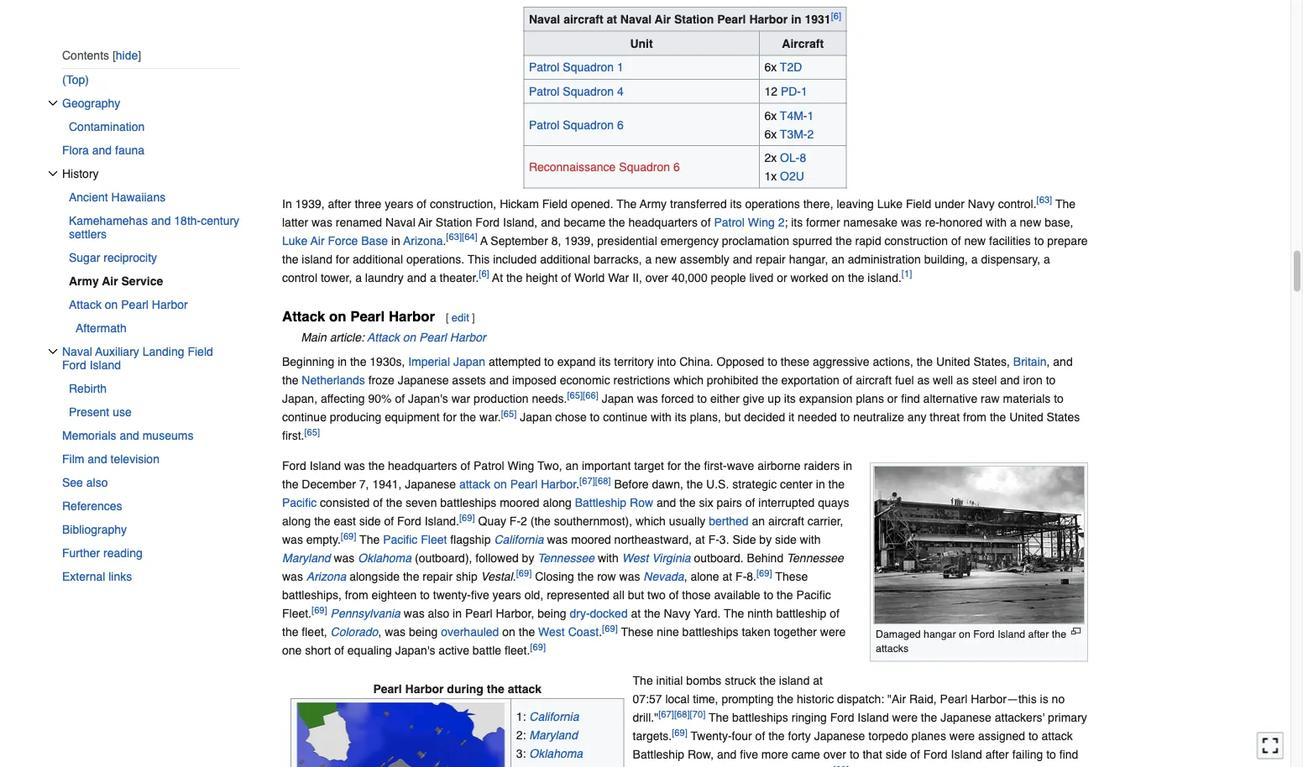 Task type: describe. For each thing, give the bounding box(es) containing it.
island inside the battleships ringing ford island were the japanese attackers' primary targets.
[[858, 712, 889, 725]]

tower,
[[321, 272, 352, 285]]

to up 'imposed'
[[545, 356, 554, 369]]

with down carrier,
[[800, 534, 821, 547]]

patrol for patrol squadron 4
[[529, 85, 560, 98]]

britain link
[[1014, 356, 1047, 369]]

pennsylvania link
[[331, 608, 401, 621]]

the left first-
[[685, 460, 701, 473]]

ancient hawaiians link
[[69, 186, 240, 209]]

of down more
[[765, 767, 774, 768]]

the right at
[[507, 272, 523, 285]]

0 vertical spatial california link
[[494, 534, 544, 547]]

at inside naval aircraft at naval air station pearl harbor in 1931 [6]
[[607, 13, 617, 26]]

station inside naval aircraft at naval air station pearl harbor in 1931 [6]
[[675, 13, 714, 26]]

on inside colorado , was being overhauled on the west coast . [69]
[[503, 626, 516, 640]]

under
[[935, 198, 965, 211]]

flora and fauna link
[[62, 138, 240, 162]]

maryland inside 1: california 2: maryland 3: oklahoma
[[530, 729, 578, 743]]

navy inside the in 1939, after three years of construction, hickam field opened. the army transferred its operations there, leaving luke field under navy control. [63]
[[969, 198, 995, 211]]

to up states
[[1055, 393, 1064, 406]]

west inside colorado , was being overhauled on the west coast . [69]
[[539, 626, 565, 640]]

1 vertical spatial [6] link
[[479, 270, 490, 280]]

vestal
[[481, 571, 513, 584]]

a right tower,
[[356, 272, 362, 285]]

naval up patrol squadron 1 link
[[529, 13, 561, 26]]

arizona inside patrol wing 2 ; its former namesake was re-honored with a new base, luke air force base in arizona . [63] [64]
[[404, 235, 443, 248]]

1 vertical spatial attack on pearl harbor link
[[367, 331, 486, 345]]

. inside colorado , was being overhauled on the west coast . [69]
[[599, 626, 602, 640]]

settlers
[[69, 228, 107, 241]]

[69] link down [67] [68] [70] at the bottom right of the page
[[672, 729, 688, 739]]

the down two
[[645, 608, 661, 621]]

a down prepare
[[1044, 253, 1051, 267]]

the up one
[[282, 626, 299, 640]]

netherlands link
[[302, 374, 365, 388]]

0 vertical spatial [6] link
[[831, 11, 842, 22]]

0 horizontal spatial [68] link
[[596, 477, 611, 487]]

fauna
[[115, 144, 145, 157]]

1 vertical spatial [67] link
[[659, 710, 675, 721]]

pacific inside attack on pearl harbor . [67] [68] before dawn, the u.s. strategic center in the pacific consisted of the seven battleships moored along battleship row
[[282, 497, 317, 510]]

on up article:
[[329, 309, 347, 326]]

service
[[121, 275, 163, 288]]

[69] link down east
[[341, 532, 357, 543]]

was up tennessee link
[[547, 534, 568, 547]]

1:
[[517, 711, 526, 724]]

row
[[597, 571, 616, 584]]

1941,
[[373, 478, 402, 492]]

naval auxiliary landing field ford island
[[62, 345, 213, 372]]

aftermath link
[[76, 317, 240, 340]]

1 horizontal spatial [63] link
[[1037, 196, 1053, 206]]

at down outboard.
[[723, 571, 733, 584]]

height
[[526, 272, 558, 285]]

on down army air service on the top of page
[[105, 298, 118, 312]]

1 horizontal spatial [68]
[[675, 710, 690, 721]]

3 6x from the top
[[765, 128, 777, 141]]

[69] link down "behind"
[[757, 569, 773, 580]]

former
[[807, 216, 841, 230]]

was inside the latter was renamed naval air station ford island, and became the headquarters of
[[312, 216, 333, 230]]

five inside twenty-four of the forty japanese torpedo planes were assigned to attack battleship row, and five more came over to that side of ford island after failing to find battleships in other parts of the harbor.
[[740, 749, 759, 762]]

a right building,
[[972, 253, 978, 267]]

[67] inside attack on pearl harbor . [67] [68] before dawn, the u.s. strategic center in the pacific consisted of the seven battleships moored along battleship row
[[580, 477, 596, 487]]

0 vertical spatial also
[[86, 476, 108, 490]]

ford inside and the six pairs of interrupted quays along the east side of ford island.
[[397, 515, 422, 529]]

[69] link down battleships,
[[312, 606, 327, 617]]

to up plans,
[[698, 393, 707, 406]]

to inside a september 8, 1939, presidential emergency proclamation spurred the rapid construction of new facilities to prepare the island for additional operations. this included additional barracks, a new assembly and repair hangar, an administration building, a dispensary, a control tower, a laundry and a theater.
[[1035, 235, 1045, 248]]

on inside attack on pearl harbor . [67] [68] before dawn, the u.s. strategic center in the pacific consisted of the seven battleships moored along battleship row
[[494, 478, 507, 492]]

0 vertical spatial united
[[937, 356, 971, 369]]

of inside these nine battleships taken together were one short of equaling japan's active battle fleet.
[[335, 645, 344, 658]]

with inside patrol wing 2 ; its former namesake was re-honored with a new base, luke air force base in arizona . [63] [64]
[[986, 216, 1007, 230]]

of inside ford island was the headquarters of patrol wing two, an important target for the first-wave airborne raiders in the december 7, 1941, japanese
[[461, 460, 471, 473]]

battleships,
[[282, 589, 342, 603]]

6x for 6x t2d
[[765, 61, 777, 74]]

map of pearl harbor, with locations of battleships and facilities image
[[296, 703, 506, 768]]

2 horizontal spatial f-
[[736, 571, 747, 584]]

the inside the latter was renamed naval air station ford island, and became the headquarters of
[[1056, 198, 1076, 211]]

1: california 2: maryland 3: oklahoma
[[517, 711, 583, 761]]

squadron for reconnaissance squadron 6
[[619, 161, 670, 174]]

1939, inside a september 8, 1939, presidential emergency proclamation spurred the rapid construction of new facilities to prepare the island for additional operations. this included additional barracks, a new assembly and repair hangar, an administration building, a dispensary, a control tower, a laundry and a theater.
[[565, 235, 594, 248]]

1 horizontal spatial f-
[[709, 534, 720, 547]]

the up the pacific "link"
[[282, 478, 299, 492]]

the up eighteen
[[403, 571, 420, 584]]

[69] link up the old,
[[516, 569, 532, 580]]

article:
[[330, 331, 365, 345]]

of right the four
[[756, 731, 766, 744]]

bombs
[[687, 675, 722, 688]]

2 vertical spatial new
[[655, 253, 677, 267]]

[64] link
[[462, 233, 478, 243]]

the up the 'six'
[[687, 478, 703, 492]]

these
[[781, 356, 810, 369]]

0 horizontal spatial arizona link
[[306, 571, 346, 584]]

opened.
[[571, 198, 614, 211]]

[70] link
[[690, 710, 706, 721]]

luke inside the in 1939, after three years of construction, hickam field opened. the army transferred its operations there, leaving luke field under navy control. [63]
[[878, 198, 903, 211]]

attack inside twenty-four of the forty japanese torpedo planes were assigned to attack battleship row, and five more came over to that side of ford island after failing to find battleships in other parts of the harbor.
[[1042, 731, 1074, 744]]

aircraft for carrier,
[[769, 515, 805, 529]]

side inside twenty-four of the forty japanese torpedo planes were assigned to attack battleship row, and five more came over to that side of ford island after failing to find battleships in other parts of the harbor.
[[886, 749, 908, 762]]

1 horizontal spatial field
[[542, 198, 568, 211]]

harbor up the main article: attack on pearl harbor
[[389, 309, 435, 326]]

actions,
[[873, 356, 914, 369]]

0 horizontal spatial attack
[[69, 298, 102, 312]]

1 vertical spatial california link
[[530, 711, 579, 724]]

island inside twenty-four of the forty japanese torpedo planes were assigned to attack battleship row, and five more came over to that side of ford island after failing to find battleships in other parts of the harbor.
[[951, 749, 983, 762]]

and down operations.
[[407, 272, 427, 285]]

and up production
[[490, 374, 509, 388]]

[69] link down docked
[[602, 625, 618, 635]]

of down aggressive
[[843, 374, 853, 388]]

expansion
[[800, 393, 853, 406]]

see also
[[62, 476, 108, 490]]

maryland inside [69] the pacific fleet flagship california was moored northeastward, at f-3. side by side with maryland was oklahoma (outboard), followed by tennessee with west virginia outboard. behind tennessee was arizona alongside the repair ship vestal . [69] closing the row was nevada , alone at f-8. [69]
[[282, 552, 331, 566]]

lived
[[750, 272, 774, 285]]

1 for 12 pd-1
[[802, 85, 808, 98]]

the down more
[[778, 767, 794, 768]]

0 horizontal spatial japan
[[454, 356, 486, 369]]

side inside and the six pairs of interrupted quays along the east side of ford island.
[[359, 515, 381, 529]]

1x
[[765, 170, 777, 184]]

harbor inside naval aircraft at naval air station pearl harbor in 1931 [6]
[[750, 13, 788, 26]]

television
[[111, 453, 160, 466]]

overhauled link
[[441, 626, 499, 640]]

assets
[[452, 374, 486, 388]]

the left historic
[[778, 694, 794, 707]]

raid,
[[910, 694, 937, 707]]

(the
[[531, 515, 551, 529]]

japan for chose
[[520, 411, 552, 425]]

was inside patrol wing 2 ; its former namesake was re-honored with a new base, luke air force base in arizona . [63] [64]
[[901, 216, 922, 230]]

t4m-1 link
[[780, 109, 814, 123]]

and inside the latter was renamed naval air station ford island, and became the headquarters of
[[541, 216, 561, 230]]

the up represented
[[578, 571, 594, 584]]

southernmost),
[[554, 515, 633, 529]]

[69] down [67] [68] [70] at the bottom right of the page
[[672, 729, 688, 739]]

force
[[328, 235, 358, 248]]

all
[[613, 589, 625, 603]]

. inside attack on pearl harbor . [67] [68] before dawn, the u.s. strategic center in the pacific consisted of the seven battleships moored along battleship row
[[577, 478, 580, 492]]

2 tennessee from the left
[[787, 552, 844, 566]]

0 horizontal spatial [67] link
[[580, 477, 596, 487]]

[69] inside colorado , was being overhauled on the west coast . [69]
[[602, 625, 618, 635]]

japanese inside the battleships ringing ford island were the japanese attackers' primary targets.
[[941, 712, 992, 725]]

[69] inside [69] pennsylvania was also in pearl harbor, being dry-docked
[[312, 606, 327, 617]]

japan chose to continue with its plans, but decided it needed to neutralize any threat from the united states first.
[[282, 411, 1081, 443]]

[67] [68] [70]
[[659, 710, 706, 721]]

u.s.
[[707, 478, 730, 492]]

further reading
[[62, 547, 143, 560]]

before
[[614, 478, 649, 492]]

to inside 'froze japanese assets and imposed economic restrictions which prohibited the exportation of aircraft fuel as well as steel and iron to japan, affecting 90% of japan's war production needs.'
[[1047, 374, 1056, 388]]

. inside [69] the pacific fleet flagship california was moored northeastward, at f-3. side by side with maryland was oklahoma (outboard), followed by tennessee with west virginia outboard. behind tennessee was arizona alongside the repair ship vestal . [69] closing the row was nevada , alone at f-8. [69]
[[513, 571, 516, 584]]

aircraft
[[782, 37, 824, 50]]

well
[[933, 374, 954, 388]]

pearl inside [69] pennsylvania was also in pearl harbor, being dry-docked
[[465, 608, 493, 621]]

2 as from the left
[[957, 374, 969, 388]]

to left that
[[850, 749, 860, 762]]

nevada link
[[644, 571, 684, 584]]

0 horizontal spatial [63] link
[[446, 233, 462, 243]]

it
[[789, 411, 795, 425]]

of inside a september 8, 1939, presidential emergency proclamation spurred the rapid construction of new facilities to prepare the island for additional operations. this included additional barracks, a new assembly and repair hangar, an administration building, a dispensary, a control tower, a laundry and a theater.
[[952, 235, 962, 248]]

1 horizontal spatial [68] link
[[675, 710, 690, 721]]

were for island
[[893, 712, 918, 725]]

opposed
[[717, 356, 765, 369]]

the inside 'froze japanese assets and imposed economic restrictions which prohibited the exportation of aircraft fuel as well as steel and iron to japan, affecting 90% of japan's war production needs.'
[[762, 374, 779, 388]]

nevada
[[644, 571, 684, 584]]

battleships inside the battleships ringing ford island were the japanese attackers' primary targets.
[[733, 712, 789, 725]]

[69] link down at the navy yard. the ninth battleship of the fleet,
[[530, 643, 546, 653]]

in up netherlands
[[338, 356, 347, 369]]

along inside attack on pearl harbor . [67] [68] before dawn, the u.s. strategic center in the pacific consisted of the seven battleships moored along battleship row
[[543, 497, 572, 510]]

8
[[800, 152, 807, 165]]

china.
[[680, 356, 714, 369]]

its inside the japan was forced to either give up its expansion plans or find alternative raw materials to continue producing equipment for the war.
[[785, 393, 796, 406]]

[69] down east
[[341, 532, 357, 543]]

and inside kamehamehas and 18th-century settlers
[[151, 214, 171, 228]]

0 vertical spatial [65]
[[567, 391, 583, 401]]

[63] inside the in 1939, after three years of construction, hickam field opened. the army transferred its operations there, leaving luke field under navy control. [63]
[[1037, 196, 1053, 206]]

film and television link
[[62, 448, 240, 471]]

barracks,
[[594, 253, 642, 267]]

[69] up the old,
[[516, 569, 532, 580]]

wing inside ford island was the headquarters of patrol wing two, an important target for the first-wave airborne raiders in the december 7, 1941, japanese
[[508, 460, 535, 473]]

and up the television
[[120, 429, 139, 443]]

2 inside patrol wing 2 ; its former namesake was re-honored with a new base, luke air force base in arizona . [63] [64]
[[779, 216, 785, 230]]

harbor.
[[797, 767, 834, 768]]

2 horizontal spatial field
[[906, 198, 932, 211]]

its up economic
[[599, 356, 611, 369]]

at down usually
[[696, 534, 706, 547]]

administration
[[848, 253, 922, 267]]

torpedo
[[869, 731, 909, 744]]

and left iron
[[1001, 374, 1020, 388]]

with up row on the bottom left of the page
[[598, 552, 619, 566]]

12
[[765, 85, 778, 98]]

attackers'
[[995, 712, 1045, 725]]

historic
[[797, 694, 834, 707]]

neutralize
[[854, 411, 905, 425]]

of up pacific fleet link on the left bottom
[[384, 515, 394, 529]]

its inside the in 1939, after three years of construction, hickam field opened. the army transferred its operations there, leaving luke field under navy control. [63]
[[731, 198, 742, 211]]

2x
[[765, 152, 777, 165]]

0 horizontal spatial oklahoma link
[[358, 552, 412, 566]]

japan's inside 'froze japanese assets and imposed economic restrictions which prohibited the exportation of aircraft fuel as well as steel and iron to japan, affecting 90% of japan's war production needs.'
[[408, 393, 448, 406]]

1 vertical spatial army
[[69, 275, 99, 288]]

0 horizontal spatial [65] link
[[305, 428, 320, 438]]

pd-
[[781, 85, 802, 98]]

1 horizontal spatial oklahoma link
[[530, 748, 583, 761]]

years inside these battleships, from eighteen to twenty-five years old, represented all but two of those available to the pacific fleet.
[[493, 589, 522, 603]]

active
[[439, 645, 470, 658]]

1 tennessee from the left
[[538, 552, 595, 566]]

was up all
[[620, 571, 641, 584]]

of right 90%
[[395, 393, 405, 406]]

contamination link
[[69, 115, 240, 138]]

re-
[[926, 216, 940, 230]]

and down contamination
[[92, 144, 112, 157]]

proclamation
[[722, 235, 790, 248]]

the left island.
[[849, 272, 865, 285]]

1 vertical spatial [67]
[[659, 710, 675, 721]]

the up empty.
[[314, 515, 331, 529]]

to left these
[[768, 356, 778, 369]]

1 horizontal spatial attack
[[282, 309, 325, 326]]

but inside japan chose to continue with its plans, but decided it needed to neutralize any threat from the united states first.
[[725, 411, 741, 425]]

the inside the battleships ringing ford island were the japanese attackers' primary targets.
[[921, 712, 938, 725]]

materials
[[1004, 393, 1051, 406]]

equaling
[[348, 645, 392, 658]]

these battleships, from eighteen to twenty-five years old, represented all but two of those available to the pacific fleet.
[[282, 571, 831, 621]]

2 inside the "[69] quay f-2 (the southernmost), which usually berthed"
[[521, 515, 527, 529]]

[69] down at the navy yard. the ninth battleship of the fleet,
[[530, 643, 546, 653]]

was inside colorado , was being overhauled on the west coast . [69]
[[385, 626, 406, 640]]

new for facilities
[[965, 235, 987, 248]]

[1]
[[902, 270, 913, 280]]

west inside [69] the pacific fleet flagship california was moored northeastward, at f-3. side by side with maryland was oklahoma (outboard), followed by tennessee with west virginia outboard. behind tennessee was arizona alongside the repair ship vestal . [69] closing the row was nevada , alone at f-8. [69]
[[622, 552, 649, 566]]

its inside patrol wing 2 ; its former namesake was re-honored with a new base, luke air force base in arizona . [63] [64]
[[792, 216, 803, 230]]

being inside [69] pennsylvania was also in pearl harbor, being dry-docked
[[538, 608, 567, 621]]

which inside the "[69] quay f-2 (the southernmost), which usually berthed"
[[636, 515, 666, 529]]

0 vertical spatial arizona link
[[404, 235, 443, 248]]

damaged
[[876, 629, 921, 641]]

northeastward,
[[615, 534, 692, 547]]

restrictions
[[614, 374, 671, 388]]

1 additional from the left
[[353, 253, 403, 267]]

patrol for patrol squadron 1
[[529, 61, 560, 74]]

the down article:
[[350, 356, 367, 369]]

army inside the in 1939, after three years of construction, hickam field opened. the army transferred its operations there, leaving luke field under navy control. [63]
[[640, 198, 667, 211]]

laundry
[[365, 272, 404, 285]]

first-
[[704, 460, 727, 473]]

to down "[66]"
[[590, 411, 600, 425]]

and inside , and the
[[1054, 356, 1073, 369]]

ship
[[456, 571, 478, 584]]

2 horizontal spatial attack
[[367, 331, 400, 345]]

a down presidential
[[646, 253, 652, 267]]

of inside these battleships, from eighteen to twenty-five years old, represented all but two of those available to the pacific fleet.
[[669, 589, 679, 603]]

naval up unit at top
[[621, 13, 652, 26]]

economic
[[560, 374, 611, 388]]

to right failing
[[1047, 749, 1057, 762]]

japan's inside these nine battleships taken together were one short of equaling japan's active battle fleet.
[[395, 645, 436, 658]]

the left rapid
[[836, 235, 852, 248]]

ford inside naval auxiliary landing field ford island
[[62, 359, 86, 372]]

the inside at the navy yard. the ninth battleship of the fleet,
[[724, 608, 745, 621]]

of down strategic
[[746, 497, 756, 510]]

pearl inside naval aircraft at naval air station pearl harbor in 1931 [6]
[[718, 13, 746, 26]]

the up more
[[769, 731, 785, 744]]

emergency
[[661, 235, 719, 248]]

1 vertical spatial by
[[522, 552, 535, 566]]

these for of
[[776, 571, 808, 584]]

1 for 6x t4m-1 6x t3m-2
[[808, 109, 814, 123]]

1 vertical spatial [65]
[[501, 409, 517, 420]]

1 vertical spatial [65] link
[[501, 409, 517, 420]]

, inside colorado , was being overhauled on the west coast . [69]
[[378, 626, 382, 640]]

dawn,
[[652, 478, 684, 492]]

. inside patrol wing 2 ; its former namesake was re-honored with a new base, luke air force base in arizona . [63] [64]
[[443, 235, 446, 248]]

to up ninth
[[764, 589, 774, 603]]

1 horizontal spatial attack on pearl harbor
[[282, 309, 435, 326]]

pacific inside [69] the pacific fleet flagship california was moored northeastward, at f-3. side by side with maryland was oklahoma (outboard), followed by tennessee with west virginia outboard. behind tennessee was arizona alongside the repair ship vestal . [69] closing the row was nevada , alone at f-8. [69]
[[383, 534, 418, 547]]

[69] link up 'flagship'
[[459, 514, 475, 524]]

air inside patrol wing 2 ; its former namesake was re-honored with a new base, luke air force base in arizona . [63] [64]
[[311, 235, 325, 248]]

building,
[[925, 253, 969, 267]]

pearl inside note
[[419, 331, 447, 345]]

headquarters inside ford island was the headquarters of patrol wing two, an important target for the first-wave airborne raiders in the december 7, 1941, japanese
[[388, 460, 458, 473]]

docked
[[590, 608, 628, 621]]

hawaiians
[[111, 191, 166, 204]]

harbor down army air service link at top left
[[152, 298, 188, 312]]

of down planes
[[911, 749, 921, 762]]

battleship
[[777, 608, 827, 621]]

for inside the japan was forced to either give up its expansion plans or find alternative raw materials to continue producing equipment for the war.
[[443, 411, 457, 425]]

present use link
[[69, 401, 240, 424]]

the up usually
[[680, 497, 696, 510]]

the right "during"
[[487, 683, 505, 697]]

carrier,
[[808, 515, 844, 529]]

the inside the japan was forced to either give up its expansion plans or find alternative raw materials to continue producing equipment for the war.
[[460, 411, 477, 425]]

pacific link
[[282, 497, 317, 510]]

planes
[[912, 731, 947, 744]]

struck
[[725, 675, 757, 688]]

a down operations.
[[430, 272, 437, 285]]

battleships inside twenty-four of the forty japanese torpedo planes were assigned to attack battleship row, and five more came over to that side of ford island after failing to find battleships in other parts of the harbor.
[[633, 767, 689, 768]]

imperial
[[409, 356, 450, 369]]

, inside [69] the pacific fleet flagship california was moored northeastward, at f-3. side by side with maryland was oklahoma (outboard), followed by tennessee with west virginia outboard. behind tennessee was arizona alongside the repair ship vestal . [69] closing the row was nevada , alone at f-8. [69]
[[684, 571, 688, 584]]

(outboard),
[[415, 552, 473, 566]]



Task type: locate. For each thing, give the bounding box(es) containing it.
was up battleships,
[[282, 571, 303, 584]]

taken
[[742, 626, 771, 640]]

2 vertical spatial 1
[[808, 109, 814, 123]]

over right ii,
[[646, 272, 669, 285]]

was up 7,
[[344, 460, 365, 473]]

its up 'patrol wing 2' link
[[731, 198, 742, 211]]

[65] [66]
[[567, 391, 599, 401]]

the up fleet. at the left of page
[[519, 626, 535, 640]]

moored inside attack on pearl harbor . [67] [68] before dawn, the u.s. strategic center in the pacific consisted of the seven battleships moored along battleship row
[[500, 497, 540, 510]]

3:
[[517, 748, 526, 761]]

repair inside [69] the pacific fleet flagship california was moored northeastward, at f-3. side by side with maryland was oklahoma (outboard), followed by tennessee with west virginia outboard. behind tennessee was arizona alongside the repair ship vestal . [69] closing the row was nevada , alone at f-8. [69]
[[423, 571, 453, 584]]

arizona link
[[404, 235, 443, 248], [306, 571, 346, 584]]

tennessee link
[[538, 552, 595, 566]]

1 horizontal spatial [65] link
[[501, 409, 517, 420]]

and down ancient hawaiians link
[[151, 214, 171, 228]]

[66]
[[583, 391, 599, 401]]

renamed
[[336, 216, 382, 230]]

0 horizontal spatial being
[[409, 626, 438, 640]]

0 vertical spatial find
[[902, 393, 921, 406]]

external links
[[62, 570, 132, 584]]

patrol inside ford island was the headquarters of patrol wing two, an important target for the first-wave airborne raiders in the december 7, 1941, japanese
[[474, 460, 505, 473]]

the inside , and the
[[282, 374, 299, 388]]

2 horizontal spatial ,
[[1047, 356, 1051, 369]]

hangar,
[[789, 253, 829, 267]]

1 horizontal spatial five
[[740, 749, 759, 762]]

0 vertical spatial california
[[494, 534, 544, 547]]

0 horizontal spatial luke
[[282, 235, 308, 248]]

1 vertical spatial pacific
[[383, 534, 418, 547]]

x small image
[[48, 169, 58, 179]]

operations.
[[407, 253, 465, 267]]

0 horizontal spatial [67]
[[580, 477, 596, 487]]

[67] link down 'local' on the right
[[659, 710, 675, 721]]

base
[[361, 235, 388, 248]]

headquarters inside the latter was renamed naval air station ford island, and became the headquarters of
[[629, 216, 698, 230]]

[65] down japan,
[[305, 428, 320, 438]]

the inside the in 1939, after three years of construction, hickam field opened. the army transferred its operations there, leaving luke field under navy control. [63]
[[617, 198, 637, 211]]

1 horizontal spatial battleship
[[633, 749, 685, 762]]

moored down 'southernmost),'
[[571, 534, 611, 547]]

use
[[113, 406, 132, 419]]

japan for was
[[602, 393, 634, 406]]

. up operations.
[[443, 235, 446, 248]]

2 down operations
[[779, 216, 785, 230]]

alongside
[[350, 571, 400, 584]]

decided
[[745, 411, 786, 425]]

being inside colorado , was being overhauled on the west coast . [69]
[[409, 626, 438, 640]]

island inside a september 8, 1939, presidential emergency proclamation spurred the rapid construction of new facilities to prepare the island for additional operations. this included additional barracks, a new assembly and repair hangar, an administration building, a dispensary, a control tower, a laundry and a theater.
[[302, 253, 333, 267]]

patrol for patrol squadron 6
[[529, 118, 560, 132]]

of up attack on pearl harbor link
[[461, 460, 471, 473]]

rapid
[[856, 235, 882, 248]]

2 vertical spatial 2
[[521, 515, 527, 529]]

is
[[1041, 694, 1049, 707]]

18th-
[[174, 214, 201, 228]]

new down the honored
[[965, 235, 987, 248]]

0 vertical spatial moored
[[500, 497, 540, 510]]

[66] link
[[583, 391, 599, 401]]

[64]
[[462, 233, 478, 243]]

harbor left "during"
[[405, 683, 444, 697]]

links
[[109, 570, 132, 584]]

1 horizontal spatial maryland link
[[530, 729, 578, 743]]

6x left the t4m-
[[765, 109, 777, 123]]

aircraft for at
[[564, 13, 604, 26]]

from up pennsylvania link
[[345, 589, 369, 603]]

army
[[640, 198, 667, 211], [69, 275, 99, 288]]

forty
[[789, 731, 811, 744]]

island inside ford island was the headquarters of patrol wing two, an important target for the first-wave airborne raiders in the december 7, 1941, japanese
[[310, 460, 341, 473]]

continue inside the japan was forced to either give up its expansion plans or find alternative raw materials to continue producing equipment for the war.
[[282, 411, 327, 425]]

2 vertical spatial [65]
[[305, 428, 320, 438]]

in inside twenty-four of the forty japanese torpedo planes were assigned to attack battleship row, and five more came over to that side of ford island after failing to find battleships in other parts of the harbor.
[[693, 767, 702, 768]]

ford up rebirth
[[62, 359, 86, 372]]

japanese
[[398, 374, 449, 388], [405, 478, 456, 492], [941, 712, 992, 725], [815, 731, 866, 744]]

to left twenty-
[[420, 589, 430, 603]]

island down "assigned"
[[951, 749, 983, 762]]

1 vertical spatial headquarters
[[388, 460, 458, 473]]

new for base,
[[1020, 216, 1042, 230]]

6
[[617, 118, 624, 132], [674, 161, 680, 174]]

2 6x from the top
[[765, 109, 777, 123]]

and right britain link
[[1054, 356, 1073, 369]]

1 vertical spatial five
[[740, 749, 759, 762]]

navy
[[969, 198, 995, 211], [664, 608, 691, 621]]

also down twenty-
[[428, 608, 450, 621]]

1 vertical spatial also
[[428, 608, 450, 621]]

2 x small image from the top
[[48, 347, 58, 357]]

1 vertical spatial aircraft
[[856, 374, 892, 388]]

the down 1941, at the bottom of the page
[[386, 497, 403, 510]]

needed
[[798, 411, 837, 425]]

on up imperial
[[403, 331, 416, 345]]

row,
[[688, 749, 714, 762]]

oklahoma inside [69] the pacific fleet flagship california was moored northeastward, at f-3. side by side with maryland was oklahoma (outboard), followed by tennessee with west virginia outboard. behind tennessee was arizona alongside the repair ship vestal . [69] closing the row was nevada , alone at f-8. [69]
[[358, 552, 412, 566]]

maryland link
[[282, 552, 331, 566], [530, 729, 578, 743]]

2 horizontal spatial 2
[[808, 128, 814, 141]]

1 vertical spatial maryland
[[530, 729, 578, 743]]

2 horizontal spatial side
[[886, 749, 908, 762]]

1 horizontal spatial 1939,
[[565, 235, 594, 248]]

2 horizontal spatial aircraft
[[856, 374, 892, 388]]

[68] inside attack on pearl harbor . [67] [68] before dawn, the u.s. strategic center in the pacific consisted of the seven battleships moored along battleship row
[[596, 477, 611, 487]]

flora
[[62, 144, 89, 157]]

1 horizontal spatial an
[[752, 515, 765, 529]]

a large structure with most of the steel supports visible. other materials that form the structure are burned, destroyed, and hanging off the steel. a fire truck sits parked in front. image
[[874, 467, 1085, 625]]

the up no
[[1053, 629, 1067, 641]]

0 horizontal spatial but
[[628, 589, 645, 603]]

was inside ford island was the headquarters of patrol wing two, an important target for the first-wave airborne raiders in the december 7, 1941, japanese
[[344, 460, 365, 473]]

from inside japan chose to continue with its plans, but decided it needed to neutralize any threat from the united states first.
[[964, 411, 987, 425]]

patrol up attack on pearl harbor link
[[474, 460, 505, 473]]

0 horizontal spatial new
[[655, 253, 677, 267]]

x small image for naval auxiliary landing field ford island
[[48, 347, 58, 357]]

0 horizontal spatial by
[[522, 552, 535, 566]]

japan's left the active
[[395, 645, 436, 658]]

the up battleship
[[777, 589, 794, 603]]

bibliography
[[62, 523, 127, 537]]

there,
[[804, 198, 834, 211]]

station inside the latter was renamed naval air station ford island, and became the headquarters of
[[436, 216, 473, 230]]

1 horizontal spatial [6]
[[831, 11, 842, 22]]

0 vertical spatial japan
[[454, 356, 486, 369]]

these inside these nine battleships taken together were one short of equaling japan's active battle fleet.
[[621, 626, 654, 640]]

continue
[[282, 411, 327, 425], [603, 411, 648, 425]]

or right the lived
[[777, 272, 788, 285]]

japanese inside 'froze japanese assets and imposed economic restrictions which prohibited the exportation of aircraft fuel as well as steel and iron to japan, affecting 90% of japan's war production needs.'
[[398, 374, 449, 388]]

tennessee down carrier,
[[787, 552, 844, 566]]

0 horizontal spatial [68]
[[596, 477, 611, 487]]

japan inside japan chose to continue with its plans, but decided it needed to neutralize any threat from the united states first.
[[520, 411, 552, 425]]

0 horizontal spatial attack on pearl harbor link
[[69, 293, 240, 317]]

over inside [6] at the height of world war ii, over 40,000 people lived or worked on the island. [1]
[[646, 272, 669, 285]]

note containing main article:
[[282, 329, 1089, 347]]

0 vertical spatial side
[[359, 515, 381, 529]]

or inside the japan was forced to either give up its expansion plans or find alternative raw materials to continue producing equipment for the war.
[[888, 393, 898, 406]]

1 horizontal spatial also
[[428, 608, 450, 621]]

[65]
[[567, 391, 583, 401], [501, 409, 517, 420], [305, 428, 320, 438]]

dry-docked link
[[570, 608, 628, 621]]

harbor inside note
[[450, 331, 486, 345]]

f- right quay
[[510, 515, 521, 529]]

1 horizontal spatial along
[[543, 497, 572, 510]]

1 horizontal spatial headquarters
[[629, 216, 698, 230]]

[1] link
[[902, 270, 913, 280]]

affecting
[[321, 393, 365, 406]]

battleship inside attack on pearl harbor . [67] [68] before dawn, the u.s. strategic center in the pacific consisted of the seven battleships moored along battleship row
[[575, 497, 627, 510]]

6x for 6x t4m-1 6x t3m-2
[[765, 109, 777, 123]]

0 horizontal spatial were
[[821, 626, 846, 640]]

the inside the battleships ringing ford island were the japanese attackers' primary targets.
[[709, 712, 729, 725]]

twenty-
[[433, 589, 471, 603]]

two,
[[538, 460, 563, 473]]

0 horizontal spatial [6]
[[479, 270, 490, 280]]

1939, inside the in 1939, after three years of construction, hickam field opened. the army transferred its operations there, leaving luke field under navy control. [63]
[[295, 198, 325, 211]]

naval inside naval auxiliary landing field ford island
[[62, 345, 92, 359]]

island up the control
[[302, 253, 333, 267]]

2 inside 6x t4m-1 6x t3m-2
[[808, 128, 814, 141]]

pacific left the fleet
[[383, 534, 418, 547]]

the inside these battleships, from eighteen to twenty-five years old, represented all but two of those available to the pacific fleet.
[[777, 589, 794, 603]]

1 vertical spatial ,
[[684, 571, 688, 584]]

1 vertical spatial f-
[[709, 534, 720, 547]]

edit link
[[452, 312, 470, 325]]

attack on pearl harbor . [67] [68] before dawn, the u.s. strategic center in the pacific consisted of the seven battleships moored along battleship row
[[282, 477, 845, 510]]

of right battleship
[[830, 608, 840, 621]]

to down expansion
[[841, 411, 851, 425]]

from
[[964, 411, 987, 425], [345, 589, 369, 603]]

0 vertical spatial after
[[328, 198, 352, 211]]

to left prepare
[[1035, 235, 1045, 248]]

fleet
[[421, 534, 447, 547]]

1 horizontal spatial [6] link
[[831, 11, 842, 22]]

west left coast
[[539, 626, 565, 640]]

[68] link down 'local' on the right
[[675, 710, 690, 721]]

the inside japan chose to continue with its plans, but decided it needed to neutralize any threat from the united states first.
[[990, 411, 1007, 425]]

was left empty.
[[282, 534, 303, 547]]

behind
[[747, 552, 784, 566]]

see also link
[[62, 471, 240, 495]]

attack
[[459, 478, 491, 492], [508, 683, 542, 697], [1042, 731, 1074, 744]]

field right landing
[[188, 345, 213, 359]]

in inside [69] pennsylvania was also in pearl harbor, being dry-docked
[[453, 608, 462, 621]]

two
[[648, 589, 666, 603]]

1 vertical spatial were
[[893, 712, 918, 725]]

[65] link down japan,
[[305, 428, 320, 438]]

the up 1941, at the bottom of the page
[[369, 460, 385, 473]]

1 horizontal spatial as
[[957, 374, 969, 388]]

and down proclamation
[[733, 253, 753, 267]]

island up historic
[[780, 675, 810, 688]]

1 horizontal spatial [65]
[[501, 409, 517, 420]]

was down empty.
[[334, 552, 355, 566]]

california inside 1: california 2: maryland 3: oklahoma
[[530, 711, 579, 724]]

battleships inside these nine battleships taken together were one short of equaling japan's active battle fleet.
[[683, 626, 739, 640]]

japan
[[454, 356, 486, 369], [602, 393, 634, 406], [520, 411, 552, 425]]

0 vertical spatial pacific
[[282, 497, 317, 510]]

over inside twenty-four of the forty japanese torpedo planes were assigned to attack battleship row, and five more came over to that side of ford island after failing to find battleships in other parts of the harbor.
[[824, 749, 847, 762]]

attack inside attack on pearl harbor . [67] [68] before dawn, the u.s. strategic center in the pacific consisted of the seven battleships moored along battleship row
[[459, 478, 491, 492]]

1 horizontal spatial by
[[760, 534, 772, 547]]

the inside 'damaged hangar on ford island after the attacks'
[[1053, 629, 1067, 641]]

ford
[[476, 216, 500, 230], [62, 359, 86, 372], [282, 460, 306, 473], [397, 515, 422, 529], [974, 629, 995, 641], [831, 712, 855, 725], [924, 749, 948, 762]]

0 horizontal spatial field
[[188, 345, 213, 359]]

0 horizontal spatial over
[[646, 272, 669, 285]]

forced
[[662, 393, 694, 406]]

primary
[[1049, 712, 1088, 725]]

the inside colorado , was being overhauled on the west coast . [69]
[[519, 626, 535, 640]]

[69] quay f-2 (the southernmost), which usually berthed
[[459, 514, 749, 529]]

ford right 'hangar'
[[974, 629, 995, 641]]

1 vertical spatial side
[[775, 534, 797, 547]]

hide
[[116, 49, 138, 62]]

six
[[699, 497, 714, 510]]

in inside naval aircraft at naval air station pearl harbor in 1931 [6]
[[792, 13, 802, 26]]

ringing
[[792, 712, 827, 725]]

of inside the latter was renamed naval air station ford island, and became the headquarters of
[[701, 216, 711, 230]]

as right fuel on the right
[[918, 374, 930, 388]]

note
[[282, 329, 1089, 347]]

ford inside ford island was the headquarters of patrol wing two, an important target for the first-wave airborne raiders in the december 7, 1941, japanese
[[282, 460, 306, 473]]

rebirth link
[[69, 377, 240, 401]]

0 horizontal spatial or
[[777, 272, 788, 285]]

side inside [69] the pacific fleet flagship california was moored northeastward, at f-3. side by side with maryland was oklahoma (outboard), followed by tennessee with west virginia outboard. behind tennessee was arizona alongside the repair ship vestal . [69] closing the row was nevada , alone at f-8. [69]
[[775, 534, 797, 547]]

up
[[768, 393, 781, 406]]

damaged hangar on ford island after the attacks
[[876, 629, 1067, 656]]

. up and the six pairs of interrupted quays along the east side of ford island.
[[577, 478, 580, 492]]

squadron for patrol squadron 1
[[563, 61, 614, 74]]

from down raw on the bottom right of page
[[964, 411, 987, 425]]

attack on pearl harbor up article:
[[282, 309, 435, 326]]

0 vertical spatial from
[[964, 411, 987, 425]]

1 vertical spatial united
[[1010, 411, 1044, 425]]

x small image for geography
[[48, 98, 58, 108]]

x small image left geography
[[48, 98, 58, 108]]

[63] link up operations.
[[446, 233, 462, 243]]

1 horizontal spatial side
[[775, 534, 797, 547]]

california link down '(the'
[[494, 534, 544, 547]]

headquarters down the in 1939, after three years of construction, hickam field opened. the army transferred its operations there, leaving luke field under navy control. [63]
[[629, 216, 698, 230]]

2 horizontal spatial [65] link
[[567, 391, 583, 401]]

0 vertical spatial maryland
[[282, 552, 331, 566]]

at inside the initial bombs struck the island at 07:57 local time, prompting the historic dispatch: "air raid, pearl harbor—this is no drill."
[[814, 675, 823, 688]]

for down force
[[336, 253, 350, 267]]

were for together
[[821, 626, 846, 640]]

1 vertical spatial from
[[345, 589, 369, 603]]

1 x small image from the top
[[48, 98, 58, 108]]

these for fleet.
[[621, 626, 654, 640]]

also inside [69] pennsylvania was also in pearl harbor, being dry-docked
[[428, 608, 450, 621]]

1 horizontal spatial ,
[[684, 571, 688, 584]]

1 continue from the left
[[282, 411, 327, 425]]

0 horizontal spatial [65]
[[305, 428, 320, 438]]

ol-8 link
[[781, 152, 807, 165]]

eighteen
[[372, 589, 417, 603]]

1 vertical spatial navy
[[664, 608, 691, 621]]

[68] link down important at left bottom
[[596, 477, 611, 487]]

luke inside patrol wing 2 ; its former namesake was re-honored with a new base, luke air force base in arizona . [63] [64]
[[282, 235, 308, 248]]

x small image
[[48, 98, 58, 108], [48, 347, 58, 357]]

maryland down empty.
[[282, 552, 331, 566]]

for up dawn,
[[668, 460, 682, 473]]

0 vertical spatial navy
[[969, 198, 995, 211]]

of inside the in 1939, after three years of construction, hickam field opened. the army transferred its operations there, leaving luke field under navy control. [63]
[[417, 198, 427, 211]]

1 horizontal spatial were
[[893, 712, 918, 725]]

pacific inside these battleships, from eighteen to twenty-five years old, represented all but two of those available to the pacific fleet.
[[797, 589, 831, 603]]

the inside the latter was renamed naval air station ford island, and became the headquarters of
[[609, 216, 626, 230]]

in right raiders
[[844, 460, 853, 473]]

6 for reconnaissance squadron 6
[[674, 161, 680, 174]]

0 horizontal spatial along
[[282, 515, 311, 529]]

the up 07:57
[[633, 675, 653, 688]]

6 for patrol squadron 6
[[617, 118, 624, 132]]

0 vertical spatial [68] link
[[596, 477, 611, 487]]

aftermath
[[76, 322, 127, 335]]

a inside patrol wing 2 ; its former namesake was re-honored with a new base, luke air force base in arizona . [63] [64]
[[1011, 216, 1017, 230]]

ninth
[[748, 608, 773, 621]]

1 6x from the top
[[765, 61, 777, 74]]

worked
[[791, 272, 829, 285]]

more
[[762, 749, 789, 762]]

or
[[777, 272, 788, 285], [888, 393, 898, 406]]

patrol down "patrol squadron 1"
[[529, 85, 560, 98]]

arizona inside [69] the pacific fleet flagship california was moored northeastward, at f-3. side by side with maryland was oklahoma (outboard), followed by tennessee with west virginia outboard. behind tennessee was arizona alongside the repair ship vestal . [69] closing the row was nevada , alone at f-8. [69]
[[306, 571, 346, 584]]

the right opened.
[[617, 198, 637, 211]]

[6] link
[[831, 11, 842, 22], [479, 270, 490, 280]]

but
[[725, 411, 741, 425], [628, 589, 645, 603]]

its inside japan chose to continue with its plans, but decided it needed to neutralize any threat from the united states first.
[[675, 411, 687, 425]]

in inside patrol wing 2 ; its former namesake was re-honored with a new base, luke air force base in arizona . [63] [64]
[[391, 235, 401, 248]]

battleships
[[441, 497, 497, 510], [683, 626, 739, 640], [733, 712, 789, 725], [633, 767, 689, 768]]

its right the up
[[785, 393, 796, 406]]

steel
[[973, 374, 998, 388]]

2 additional from the left
[[540, 253, 591, 267]]

0 vertical spatial 1
[[617, 61, 624, 74]]

harbor down the ] at the top left
[[450, 331, 486, 345]]

luke air force base link
[[282, 235, 388, 248]]

ford inside the battleships ringing ford island were the japanese attackers' primary targets.
[[831, 712, 855, 725]]

1 horizontal spatial being
[[538, 608, 567, 621]]

3.
[[720, 534, 730, 547]]

the up well
[[917, 356, 934, 369]]

1 for patrol squadron 1
[[617, 61, 624, 74]]

0 vertical spatial [67] link
[[580, 477, 596, 487]]

japanese inside twenty-four of the forty japanese torpedo planes were assigned to attack battleship row, and five more came over to that side of ford island after failing to find battleships in other parts of the harbor.
[[815, 731, 866, 744]]

1 horizontal spatial arizona
[[404, 235, 443, 248]]

1 vertical spatial wing
[[508, 460, 535, 473]]

o2u
[[781, 170, 805, 184]]

[68]
[[596, 477, 611, 487], [675, 710, 690, 721]]

1 horizontal spatial these
[[776, 571, 808, 584]]

usually
[[669, 515, 706, 529]]

0 vertical spatial ,
[[1047, 356, 1051, 369]]

0 vertical spatial which
[[674, 374, 704, 388]]

one
[[282, 645, 302, 658]]

five up [69] pennsylvania was also in pearl harbor, being dry-docked
[[471, 589, 490, 603]]

and right film
[[88, 453, 107, 466]]

, left the alone
[[684, 571, 688, 584]]

0 horizontal spatial attack on pearl harbor
[[69, 298, 188, 312]]

after inside 'damaged hangar on ford island after the attacks'
[[1029, 629, 1050, 641]]

along inside and the six pairs of interrupted quays along the east side of ford island.
[[282, 515, 311, 529]]

1 horizontal spatial continue
[[603, 411, 648, 425]]

0 horizontal spatial an
[[566, 460, 579, 473]]

patrol
[[529, 61, 560, 74], [529, 85, 560, 98], [529, 118, 560, 132], [714, 216, 745, 230], [474, 460, 505, 473]]

were down battleship
[[821, 626, 846, 640]]

1 vertical spatial attack
[[508, 683, 542, 697]]

on inside 'damaged hangar on ford island after the attacks'
[[960, 629, 971, 641]]

1 vertical spatial over
[[824, 749, 847, 762]]

or inside [6] at the height of world war ii, over 40,000 people lived or worked on the island. [1]
[[777, 272, 788, 285]]

1 vertical spatial [68]
[[675, 710, 690, 721]]

were inside these nine battleships taken together were one short of equaling japan's active battle fleet.
[[821, 626, 846, 640]]

2 vertical spatial were
[[950, 731, 976, 744]]

prompting
[[722, 694, 774, 707]]

along
[[543, 497, 572, 510], [282, 515, 311, 529]]

t4m-
[[780, 109, 808, 123]]

find inside the japan was forced to either give up its expansion plans or find alternative raw materials to continue producing equipment for the war.
[[902, 393, 921, 406]]

patrol inside patrol wing 2 ; its former namesake was re-honored with a new base, luke air force base in arizona . [63] [64]
[[714, 216, 745, 230]]

0 vertical spatial [65] link
[[567, 391, 583, 401]]

harbor down two,
[[541, 478, 577, 492]]

battleship inside twenty-four of the forty japanese torpedo planes were assigned to attack battleship row, and five more came over to that side of ford island after failing to find battleships in other parts of the harbor.
[[633, 749, 685, 762]]

of right two
[[669, 589, 679, 603]]

the inside [69] the pacific fleet flagship california was moored northeastward, at f-3. side by side with maryland was oklahoma (outboard), followed by tennessee with west virginia outboard. behind tennessee was arizona alongside the repair ship vestal . [69] closing the row was nevada , alone at f-8. [69]
[[360, 534, 380, 547]]

was up luke air force base link
[[312, 216, 333, 230]]

was inside [69] pennsylvania was also in pearl harbor, being dry-docked
[[404, 608, 425, 621]]

0 vertical spatial 6x
[[765, 61, 777, 74]]

[69] down "behind"
[[757, 569, 773, 580]]

aircraft inside 'froze japanese assets and imposed economic restrictions which prohibited the exportation of aircraft fuel as well as steel and iron to japan, affecting 90% of japan's war production needs.'
[[856, 374, 892, 388]]

with
[[986, 216, 1007, 230], [651, 411, 672, 425], [800, 534, 821, 547], [598, 552, 619, 566]]

squadron for patrol squadron 4
[[563, 85, 614, 98]]

additional down 8,
[[540, 253, 591, 267]]

find down fuel on the right
[[902, 393, 921, 406]]

japan was forced to either give up its expansion plans or find alternative raw materials to continue producing equipment for the war.
[[282, 393, 1064, 425]]

after inside the in 1939, after three years of construction, hickam field opened. the army transferred its operations there, leaving luke field under navy control. [63]
[[328, 198, 352, 211]]

1 horizontal spatial from
[[964, 411, 987, 425]]

fullscreen image
[[1263, 738, 1280, 755]]

the right struck
[[760, 675, 776, 688]]

aircraft inside naval aircraft at naval air station pearl harbor in 1931 [6]
[[564, 13, 604, 26]]

, and the
[[282, 356, 1073, 388]]

2 continue from the left
[[603, 411, 648, 425]]

[69] down battleships,
[[312, 606, 327, 617]]

7,
[[359, 478, 369, 492]]

an inside an aircraft carrier, was empty.
[[752, 515, 765, 529]]

dry-
[[570, 608, 590, 621]]

ford inside twenty-four of the forty japanese torpedo planes were assigned to attack battleship row, and five more came over to that side of ford island after failing to find battleships in other parts of the harbor.
[[924, 749, 948, 762]]

0 horizontal spatial 6
[[617, 118, 624, 132]]

army down sugar
[[69, 275, 99, 288]]

california down '(the'
[[494, 534, 544, 547]]

1 horizontal spatial attack on pearl harbor link
[[367, 331, 486, 345]]

naval inside the latter was renamed naval air station ford island, and became the headquarters of
[[386, 216, 416, 230]]

contamination
[[69, 120, 145, 133]]

the up the control
[[282, 253, 299, 267]]

were inside the battleships ringing ford island were the japanese attackers' primary targets.
[[893, 712, 918, 725]]

japanese inside ford island was the headquarters of patrol wing two, an important target for the first-wave airborne raiders in the december 7, 1941, japanese
[[405, 478, 456, 492]]

2 horizontal spatial japan
[[602, 393, 634, 406]]

from inside these battleships, from eighteen to twenty-five years old, represented all but two of those available to the pacific fleet.
[[345, 589, 369, 603]]

2:
[[517, 729, 526, 743]]

in
[[282, 198, 292, 211]]

.
[[443, 235, 446, 248], [577, 478, 580, 492], [513, 571, 516, 584], [599, 626, 602, 640]]

of inside at the navy yard. the ninth battleship of the fleet,
[[830, 608, 840, 621]]

the down available
[[724, 608, 745, 621]]

new inside patrol wing 2 ; its former namesake was re-honored with a new base, luke air force base in arizona . [63] [64]
[[1020, 216, 1042, 230]]

(top) link
[[62, 68, 240, 91]]

field inside naval auxiliary landing field ford island
[[188, 345, 213, 359]]

in inside ford island was the headquarters of patrol wing two, an important target for the first-wave airborne raiders in the december 7, 1941, japanese
[[844, 460, 853, 473]]

0 vertical spatial attack on pearl harbor link
[[69, 293, 240, 317]]

0 horizontal spatial [6] link
[[479, 270, 490, 280]]

squadron down "patrol squadron 1"
[[563, 85, 614, 98]]

oklahoma inside 1: california 2: maryland 3: oklahoma
[[530, 748, 583, 761]]

reconnaissance squadron 6 link
[[529, 161, 680, 174]]

squadron for patrol squadron 6
[[563, 118, 614, 132]]

1 vertical spatial these
[[621, 626, 654, 640]]

raw
[[981, 393, 1000, 406]]

the up quays on the right bottom
[[829, 478, 845, 492]]

1 horizontal spatial 6
[[674, 161, 680, 174]]

0 vertical spatial maryland link
[[282, 552, 331, 566]]

0 vertical spatial arizona
[[404, 235, 443, 248]]

0 vertical spatial or
[[777, 272, 788, 285]]

1 as from the left
[[918, 374, 930, 388]]

a september 8, 1939, presidential emergency proclamation spurred the rapid construction of new facilities to prepare the island for additional operations. this included additional barracks, a new assembly and repair hangar, an administration building, a dispensary, a control tower, a laundry and a theater.
[[282, 235, 1088, 285]]

1 up t3m-2 link
[[808, 109, 814, 123]]

of inside attack on pearl harbor . [67] [68] before dawn, the u.s. strategic center in the pacific consisted of the seven battleships moored along battleship row
[[373, 497, 383, 510]]

aircraft up the plans
[[856, 374, 892, 388]]

2 vertical spatial for
[[668, 460, 682, 473]]

island inside the initial bombs struck the island at 07:57 local time, prompting the historic dispatch: "air raid, pearl harbor—this is no drill."
[[780, 675, 810, 688]]

1 horizontal spatial additional
[[540, 253, 591, 267]]

west coast link
[[539, 626, 599, 640]]

to up failing
[[1029, 731, 1039, 744]]

,
[[1047, 356, 1051, 369], [684, 571, 688, 584], [378, 626, 382, 640]]

iron
[[1024, 374, 1043, 388]]

closing
[[535, 571, 575, 584]]



Task type: vqa. For each thing, say whether or not it's contained in the screenshot.
and the six pairs of interrupted quays along the east side of Ford Island.
yes



